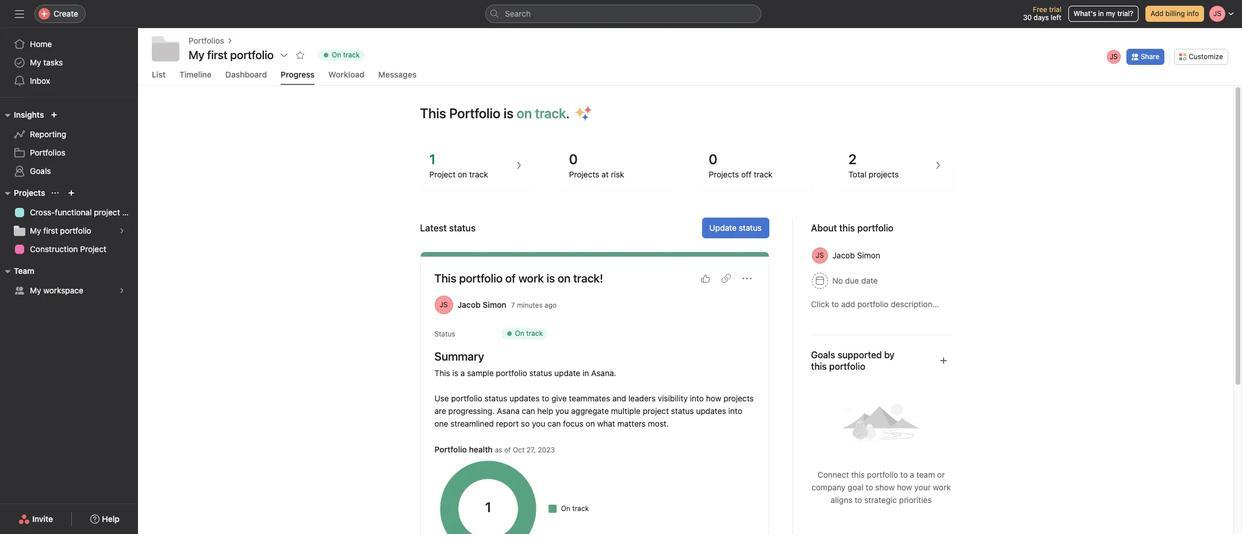 Task type: describe. For each thing, give the bounding box(es) containing it.
risk
[[611, 170, 624, 179]]

projects element
[[0, 183, 138, 261]]

on inside the 'use portfolio status updates to give teammates and leaders visibility into how projects are progressing. asana can help you aggregate multiple project status updates into one streamlined report so you can focus on what matters most.'
[[586, 419, 595, 429]]

on track button
[[313, 47, 369, 63]]

invite button
[[11, 509, 60, 530]]

on left track!
[[558, 272, 571, 285]]

1 horizontal spatial on track
[[515, 329, 543, 338]]

leaders
[[628, 394, 656, 404]]

1 horizontal spatial on
[[515, 329, 524, 338]]

my first portfolio
[[189, 48, 274, 62]]

plan
[[122, 208, 138, 217]]

portfolio right 'sample'
[[496, 369, 527, 378]]

1 horizontal spatial can
[[547, 419, 561, 429]]

my workspace link
[[7, 282, 131, 300]]

cross-
[[30, 208, 55, 217]]

aligns
[[831, 496, 852, 505]]

use portfolio status updates to give teammates and leaders visibility into how projects are progressing. asana can help you aggregate multiple project status updates into one streamlined report so you can focus on what matters most.
[[434, 394, 756, 429]]

cross-functional project plan link
[[7, 204, 138, 222]]

customize
[[1189, 52, 1223, 61]]

about this portfolio
[[811, 223, 893, 233]]

connect this portfolio to a team or company goal to show how your work aligns to strategic priorities
[[812, 470, 951, 505]]

status inside "update status" 'button'
[[739, 223, 762, 233]]

1 horizontal spatial into
[[728, 407, 742, 416]]

what's
[[1074, 9, 1096, 18]]

show options image
[[280, 51, 289, 60]]

invite
[[32, 515, 53, 524]]

dashboard
[[225, 70, 267, 79]]

company
[[812, 483, 845, 493]]

workload link
[[328, 70, 364, 85]]

streamlined
[[450, 419, 494, 429]]

on track inside dropdown button
[[332, 51, 360, 59]]

to right goal
[[866, 483, 873, 493]]

update status button
[[702, 218, 769, 239]]

jacob for jacob simon 7 minutes ago
[[457, 300, 481, 310]]

strategic
[[864, 496, 897, 505]]

help
[[102, 515, 120, 524]]

progress link
[[281, 70, 315, 85]]

projects for 0 projects at risk
[[569, 170, 599, 179]]

show options, current sort, top image
[[52, 190, 59, 197]]

this is a sample portfolio status update in asana.
[[434, 369, 616, 378]]

timeline
[[179, 70, 212, 79]]

how for into
[[706, 394, 721, 404]]

timeline link
[[179, 70, 212, 85]]

see details, my first portfolio image
[[118, 228, 125, 235]]

goals for goals supported by this portfolio
[[811, 350, 835, 361]]

in inside button
[[1098, 9, 1104, 18]]

project inside the 'use portfolio status updates to give teammates and leaders visibility into how projects are progressing. asana can help you aggregate multiple project status updates into one streamlined report so you can focus on what matters most.'
[[643, 407, 669, 416]]

.
[[566, 105, 569, 121]]

1 horizontal spatial is
[[504, 105, 514, 121]]

asana.
[[591, 369, 616, 378]]

of for oct
[[504, 446, 511, 455]]

list link
[[152, 70, 166, 85]]

2
[[848, 151, 857, 167]]

and
[[612, 394, 626, 404]]

report
[[496, 419, 519, 429]]

see details, my workspace image
[[118, 288, 125, 294]]

simon for jacob simon 7 minutes ago
[[483, 300, 506, 310]]

insights button
[[0, 108, 44, 122]]

goals supported by this portfolio
[[811, 350, 895, 372]]

priorities
[[899, 496, 932, 505]]

inbox link
[[7, 72, 131, 90]]

add to starred image
[[296, 51, 305, 60]]

on inside dropdown button
[[332, 51, 341, 59]]

date
[[861, 276, 878, 286]]

this for this portfolio is on track .
[[420, 105, 446, 121]]

new image
[[51, 112, 58, 118]]

jacob for jacob simon
[[832, 251, 855, 260]]

ago
[[545, 301, 557, 310]]

status down visibility
[[671, 407, 694, 416]]

status left update
[[529, 369, 552, 378]]

progress
[[281, 70, 315, 79]]

search button
[[485, 5, 761, 23]]

my
[[1106, 9, 1115, 18]]

0 for 0 projects at risk
[[569, 151, 578, 167]]

a inside connect this portfolio to a team or company goal to show how your work aligns to strategic priorities
[[910, 470, 914, 480]]

1 horizontal spatial updates
[[696, 407, 726, 416]]

add billing info
[[1151, 9, 1199, 18]]

workspace
[[43, 286, 83, 296]]

projects inside the 'use portfolio status updates to give teammates and leaders visibility into how projects are progressing. asana can help you aggregate multiple project status updates into one streamlined report so you can focus on what matters most.'
[[724, 394, 754, 404]]

most.
[[648, 419, 669, 429]]

tasks
[[43, 58, 63, 67]]

billing
[[1165, 9, 1185, 18]]

my for my first portfolio
[[30, 226, 41, 236]]

teams element
[[0, 261, 138, 302]]

insights element
[[0, 105, 138, 183]]

projects button
[[0, 186, 45, 200]]

update
[[554, 369, 580, 378]]

to left team
[[900, 470, 908, 480]]

2 vertical spatial on
[[561, 505, 570, 513]]

visibility
[[658, 394, 688, 404]]

this portfolio is on track .
[[420, 105, 569, 121]]

at
[[602, 170, 609, 179]]

multiple
[[611, 407, 641, 416]]

create
[[53, 9, 78, 18]]

dashboard link
[[225, 70, 267, 85]]

what
[[597, 419, 615, 429]]

my tasks
[[30, 58, 63, 67]]

my tasks link
[[7, 53, 131, 72]]

as
[[495, 446, 502, 455]]

track inside 0 projects off track
[[754, 170, 773, 179]]

goal
[[848, 483, 863, 493]]

oct
[[513, 446, 525, 455]]

sample
[[467, 369, 494, 378]]

summary
[[434, 350, 484, 363]]

first portfolio
[[207, 48, 274, 62]]

what's in my trial?
[[1074, 9, 1133, 18]]

messages link
[[378, 70, 417, 85]]

construction project link
[[7, 240, 131, 259]]

2 vertical spatial on track
[[561, 505, 589, 513]]

focus
[[563, 419, 584, 429]]

portfolio up jacob simon link
[[459, 272, 503, 285]]

1 vertical spatial portfolios link
[[7, 144, 131, 162]]

1 project on track
[[429, 151, 488, 179]]

portfolio health as of oct 27, 2023
[[434, 445, 555, 455]]

my for my first portfolio
[[189, 48, 204, 62]]

workload
[[328, 70, 364, 79]]

help button
[[83, 509, 127, 530]]

30
[[1023, 13, 1032, 22]]

1 vertical spatial you
[[532, 419, 545, 429]]

construction
[[30, 244, 78, 254]]

project for construction
[[80, 244, 106, 254]]

this portfolio of work is on track! link
[[434, 272, 603, 285]]

no due date button
[[806, 271, 883, 292]]

projects inside 2 total projects
[[869, 170, 899, 179]]

my for my tasks
[[30, 58, 41, 67]]

2 vertical spatial is
[[452, 369, 458, 378]]

add billing info button
[[1145, 6, 1204, 22]]

projects for 0 projects off track
[[709, 170, 739, 179]]



Task type: vqa. For each thing, say whether or not it's contained in the screenshot.
Check in on career development CELL
no



Task type: locate. For each thing, give the bounding box(es) containing it.
portfolios link up "my first portfolio"
[[189, 35, 224, 47]]

0 likes. click to like this task image
[[701, 274, 710, 283]]

in
[[1098, 9, 1104, 18], [582, 369, 589, 378]]

2 0 from the left
[[709, 151, 717, 167]]

1 0 from the left
[[569, 151, 578, 167]]

0 horizontal spatial a
[[460, 369, 465, 378]]

this down summary
[[434, 369, 450, 378]]

1 vertical spatial of
[[504, 446, 511, 455]]

0 inside 0 projects at risk
[[569, 151, 578, 167]]

progressing.
[[448, 407, 495, 416]]

project down 1
[[429, 170, 456, 179]]

1 vertical spatial in
[[582, 369, 589, 378]]

projects left off
[[709, 170, 739, 179]]

1 vertical spatial project
[[80, 244, 106, 254]]

2 horizontal spatial projects
[[709, 170, 739, 179]]

minutes
[[517, 301, 543, 310]]

project inside "link"
[[80, 244, 106, 254]]

functional
[[55, 208, 92, 217]]

0 horizontal spatial simon
[[483, 300, 506, 310]]

0 vertical spatial goals
[[30, 166, 51, 176]]

1 vertical spatial goals
[[811, 350, 835, 361]]

1 horizontal spatial portfolios link
[[189, 35, 224, 47]]

0 horizontal spatial goals
[[30, 166, 51, 176]]

add parent goal image
[[939, 357, 948, 366]]

days
[[1034, 13, 1049, 22]]

goals left supported
[[811, 350, 835, 361]]

0 vertical spatial on
[[332, 51, 341, 59]]

simon for jacob simon
[[857, 251, 880, 260]]

update status
[[709, 223, 762, 233]]

this left portfolio
[[420, 105, 446, 121]]

0 horizontal spatial projects
[[14, 188, 45, 198]]

how inside connect this portfolio to a team or company goal to show how your work aligns to strategic priorities
[[897, 483, 912, 493]]

1 vertical spatial updates
[[696, 407, 726, 416]]

1 horizontal spatial 0
[[709, 151, 717, 167]]

0 vertical spatial is
[[504, 105, 514, 121]]

to
[[542, 394, 549, 404], [900, 470, 908, 480], [866, 483, 873, 493], [855, 496, 862, 505]]

0 horizontal spatial work
[[518, 272, 544, 285]]

0 vertical spatial this
[[420, 105, 446, 121]]

jacob simon button
[[806, 246, 899, 266]]

1 horizontal spatial goals
[[811, 350, 835, 361]]

goals inside insights "element"
[[30, 166, 51, 176]]

0 horizontal spatial is
[[452, 369, 458, 378]]

show
[[875, 483, 895, 493]]

on inside 1 project on track
[[458, 170, 467, 179]]

0
[[569, 151, 578, 167], [709, 151, 717, 167]]

portfolio up progressing.
[[451, 394, 482, 404]]

hide sidebar image
[[15, 9, 24, 18]]

jacob left "7"
[[457, 300, 481, 310]]

this
[[851, 470, 865, 480]]

status
[[434, 330, 455, 339]]

portfolio up show
[[867, 470, 898, 480]]

0 vertical spatial a
[[460, 369, 465, 378]]

project for 1
[[429, 170, 456, 179]]

construction project
[[30, 244, 106, 254]]

jacob up no due date dropdown button
[[832, 251, 855, 260]]

home link
[[7, 35, 131, 53]]

this down latest status
[[434, 272, 456, 285]]

of up jacob simon 7 minutes ago
[[505, 272, 516, 285]]

0 horizontal spatial in
[[582, 369, 589, 378]]

search list box
[[485, 5, 761, 23]]

my inside global element
[[30, 58, 41, 67]]

jacob simon
[[832, 251, 880, 260]]

simon inside dropdown button
[[857, 251, 880, 260]]

1 horizontal spatial portfolios
[[189, 36, 224, 45]]

work up minutes
[[518, 272, 544, 285]]

free trial 30 days left
[[1023, 5, 1061, 22]]

goals inside the goals supported by this portfolio
[[811, 350, 835, 361]]

portfolios
[[189, 36, 224, 45], [30, 148, 65, 158]]

1 vertical spatial projects
[[724, 394, 754, 404]]

0 horizontal spatial project
[[80, 244, 106, 254]]

in left my
[[1098, 9, 1104, 18]]

1 vertical spatial on
[[515, 329, 524, 338]]

1 vertical spatial is
[[546, 272, 555, 285]]

matters
[[617, 419, 646, 429]]

jacob
[[832, 251, 855, 260], [457, 300, 481, 310]]

1 vertical spatial into
[[728, 407, 742, 416]]

on
[[332, 51, 341, 59], [515, 329, 524, 338], [561, 505, 570, 513]]

about
[[811, 223, 837, 233]]

trial
[[1049, 5, 1061, 14]]

0 horizontal spatial into
[[690, 394, 704, 404]]

0 horizontal spatial jacob
[[457, 300, 481, 310]]

team
[[14, 266, 34, 276]]

project left 'plan'
[[94, 208, 120, 217]]

0 for 0 projects off track
[[709, 151, 717, 167]]

can down help
[[547, 419, 561, 429]]

0 vertical spatial project
[[94, 208, 120, 217]]

free
[[1033, 5, 1047, 14]]

to inside the 'use portfolio status updates to give teammates and leaders visibility into how projects are progressing. asana can help you aggregate multiple project status updates into one streamlined report so you can focus on what matters most.'
[[542, 394, 549, 404]]

update
[[709, 223, 737, 233]]

add
[[1151, 9, 1164, 18]]

1 vertical spatial this portfolio
[[811, 362, 865, 372]]

2 horizontal spatial on
[[561, 505, 570, 513]]

aggregate
[[571, 407, 609, 416]]

is right portfolio
[[504, 105, 514, 121]]

1 vertical spatial this
[[434, 272, 456, 285]]

my left tasks
[[30, 58, 41, 67]]

0 horizontal spatial portfolios link
[[7, 144, 131, 162]]

goals
[[30, 166, 51, 176], [811, 350, 835, 361]]

0 horizontal spatial you
[[532, 419, 545, 429]]

new project or portfolio image
[[68, 190, 75, 197]]

0 vertical spatial how
[[706, 394, 721, 404]]

this portfolio up jacob simon
[[839, 223, 893, 233]]

help
[[537, 407, 553, 416]]

global element
[[0, 28, 138, 97]]

projects left at in the top left of the page
[[569, 170, 599, 179]]

of for work
[[505, 272, 516, 285]]

into
[[690, 394, 704, 404], [728, 407, 742, 416]]

0 horizontal spatial on track
[[332, 51, 360, 59]]

insights
[[14, 110, 44, 120]]

teammates
[[569, 394, 610, 404]]

is
[[504, 105, 514, 121], [546, 272, 555, 285], [452, 369, 458, 378]]

off
[[741, 170, 752, 179]]

project up the most.
[[643, 407, 669, 416]]

total
[[848, 170, 866, 179]]

of right as
[[504, 446, 511, 455]]

0 horizontal spatial project
[[94, 208, 120, 217]]

0 vertical spatial of
[[505, 272, 516, 285]]

js left share button
[[1110, 52, 1118, 61]]

2 horizontal spatial on track
[[561, 505, 589, 513]]

or
[[937, 470, 945, 480]]

1 vertical spatial work
[[933, 483, 951, 493]]

portfolios inside insights "element"
[[30, 148, 65, 158]]

2 horizontal spatial is
[[546, 272, 555, 285]]

on down aggregate
[[586, 419, 595, 429]]

0 vertical spatial jacob
[[832, 251, 855, 260]]

0 horizontal spatial 0
[[569, 151, 578, 167]]

work down or
[[933, 483, 951, 493]]

my up timeline
[[189, 48, 204, 62]]

project down my first portfolio link
[[80, 244, 106, 254]]

1 vertical spatial jacob
[[457, 300, 481, 310]]

is down summary
[[452, 369, 458, 378]]

this
[[420, 105, 446, 121], [434, 272, 456, 285], [434, 369, 450, 378]]

0 vertical spatial projects
[[869, 170, 899, 179]]

this portfolio
[[839, 223, 893, 233], [811, 362, 865, 372]]

0 vertical spatial can
[[522, 407, 535, 416]]

0 vertical spatial into
[[690, 394, 704, 404]]

portfolio inside projects element
[[60, 226, 91, 236]]

1 vertical spatial how
[[897, 483, 912, 493]]

latest status
[[420, 223, 476, 233]]

1 vertical spatial simon
[[483, 300, 506, 310]]

my down team on the left
[[30, 286, 41, 296]]

1 horizontal spatial projects
[[569, 170, 599, 179]]

my left first
[[30, 226, 41, 236]]

my for my workspace
[[30, 286, 41, 296]]

customize button
[[1174, 49, 1228, 65]]

7
[[511, 301, 515, 310]]

portfolios link down reporting
[[7, 144, 131, 162]]

0 vertical spatial project
[[429, 170, 456, 179]]

0 vertical spatial on track
[[332, 51, 360, 59]]

1 vertical spatial project
[[643, 407, 669, 416]]

more actions image
[[742, 274, 751, 283]]

on
[[517, 105, 532, 121], [458, 170, 467, 179], [558, 272, 571, 285], [586, 419, 595, 429]]

to up help
[[542, 394, 549, 404]]

0 vertical spatial work
[[518, 272, 544, 285]]

0 horizontal spatial projects
[[724, 394, 754, 404]]

1 horizontal spatial work
[[933, 483, 951, 493]]

1 horizontal spatial in
[[1098, 9, 1104, 18]]

you right so
[[532, 419, 545, 429]]

0 vertical spatial updates
[[510, 394, 540, 404]]

how up priorities at the bottom of page
[[897, 483, 912, 493]]

jacob simon 7 minutes ago
[[457, 300, 557, 310]]

1 vertical spatial js
[[440, 301, 448, 309]]

are
[[434, 407, 446, 416]]

0 vertical spatial js
[[1110, 52, 1118, 61]]

1 horizontal spatial project
[[429, 170, 456, 179]]

1 horizontal spatial projects
[[869, 170, 899, 179]]

0 vertical spatial portfolios link
[[189, 35, 224, 47]]

track inside dropdown button
[[343, 51, 360, 59]]

search
[[505, 9, 531, 18]]

on left .
[[517, 105, 532, 121]]

your
[[914, 483, 931, 493]]

share
[[1141, 52, 1159, 61]]

1 vertical spatial can
[[547, 419, 561, 429]]

a left team
[[910, 470, 914, 480]]

1 horizontal spatial simon
[[857, 251, 880, 260]]

how inside the 'use portfolio status updates to give teammates and leaders visibility into how projects are progressing. asana can help you aggregate multiple project status updates into one streamlined report so you can focus on what matters most.'
[[706, 394, 721, 404]]

0 vertical spatial this portfolio
[[839, 223, 893, 233]]

list
[[152, 70, 166, 79]]

0 horizontal spatial how
[[706, 394, 721, 404]]

js up status
[[440, 301, 448, 309]]

goals link
[[7, 162, 131, 181]]

portfolio inside connect this portfolio to a team or company goal to show how your work aligns to strategic priorities
[[867, 470, 898, 480]]

is up ago
[[546, 272, 555, 285]]

portfolio down cross-functional project plan link
[[60, 226, 91, 236]]

1 horizontal spatial js
[[1110, 52, 1118, 61]]

1 vertical spatial a
[[910, 470, 914, 480]]

this for this portfolio of work is on track!
[[434, 272, 456, 285]]

project inside 1 project on track
[[429, 170, 456, 179]]

0 inside 0 projects off track
[[709, 151, 717, 167]]

trial?
[[1117, 9, 1133, 18]]

track
[[343, 51, 360, 59], [535, 105, 566, 121], [469, 170, 488, 179], [754, 170, 773, 179], [526, 329, 543, 338], [572, 505, 589, 513]]

this for this is a sample portfolio status update in asana.
[[434, 369, 450, 378]]

status right update
[[739, 223, 762, 233]]

of inside portfolio health as of oct 27, 2023
[[504, 446, 511, 455]]

projects inside 0 projects off track
[[709, 170, 739, 179]]

info
[[1187, 9, 1199, 18]]

0 vertical spatial in
[[1098, 9, 1104, 18]]

supported
[[838, 350, 882, 361]]

reporting link
[[7, 125, 131, 144]]

2 total projects
[[848, 151, 899, 179]]

jacob inside dropdown button
[[832, 251, 855, 260]]

track inside 1 project on track
[[469, 170, 488, 179]]

projects inside dropdown button
[[14, 188, 45, 198]]

1 horizontal spatial how
[[897, 483, 912, 493]]

team
[[916, 470, 935, 480]]

0 horizontal spatial on
[[332, 51, 341, 59]]

0 vertical spatial simon
[[857, 251, 880, 260]]

my
[[189, 48, 204, 62], [30, 58, 41, 67], [30, 226, 41, 236], [30, 286, 41, 296]]

copy link image
[[721, 274, 731, 283]]

0 vertical spatial you
[[555, 407, 569, 416]]

my first portfolio
[[30, 226, 91, 236]]

no
[[832, 276, 843, 286]]

my workspace
[[30, 286, 83, 296]]

1
[[429, 151, 436, 167]]

project
[[94, 208, 120, 217], [643, 407, 669, 416]]

inbox
[[30, 76, 50, 86]]

portfolios up "my first portfolio"
[[189, 36, 224, 45]]

to down goal
[[855, 496, 862, 505]]

how right visibility
[[706, 394, 721, 404]]

1 horizontal spatial jacob
[[832, 251, 855, 260]]

goals up projects dropdown button
[[30, 166, 51, 176]]

what's in my trial? button
[[1068, 6, 1139, 22]]

work inside connect this portfolio to a team or company goal to show how your work aligns to strategic priorities
[[933, 483, 951, 493]]

on up latest status
[[458, 170, 467, 179]]

0 horizontal spatial js
[[440, 301, 448, 309]]

you down give
[[555, 407, 569, 416]]

no due date
[[832, 276, 878, 286]]

on track
[[332, 51, 360, 59], [515, 329, 543, 338], [561, 505, 589, 513]]

a down summary
[[460, 369, 465, 378]]

how for show
[[897, 483, 912, 493]]

portfolio
[[60, 226, 91, 236], [459, 272, 503, 285], [496, 369, 527, 378], [451, 394, 482, 404], [867, 470, 898, 480]]

this portfolio down supported
[[811, 362, 865, 372]]

my inside teams element
[[30, 286, 41, 296]]

status up asana
[[484, 394, 507, 404]]

0 horizontal spatial portfolios
[[30, 148, 65, 158]]

in left asana.
[[582, 369, 589, 378]]

team button
[[0, 265, 34, 278]]

0 horizontal spatial can
[[522, 407, 535, 416]]

messages
[[378, 70, 417, 79]]

projects up cross- on the top of the page
[[14, 188, 45, 198]]

1 horizontal spatial a
[[910, 470, 914, 480]]

can up so
[[522, 407, 535, 416]]

my inside projects element
[[30, 226, 41, 236]]

0 vertical spatial portfolios
[[189, 36, 224, 45]]

1 horizontal spatial you
[[555, 407, 569, 416]]

one
[[434, 419, 448, 429]]

home
[[30, 39, 52, 49]]

1 vertical spatial on track
[[515, 329, 543, 338]]

portfolios down reporting
[[30, 148, 65, 158]]

0 horizontal spatial updates
[[510, 394, 540, 404]]

simon left "7"
[[483, 300, 506, 310]]

projects inside 0 projects at risk
[[569, 170, 599, 179]]

goals for goals
[[30, 166, 51, 176]]

1 vertical spatial portfolios
[[30, 148, 65, 158]]

1 horizontal spatial project
[[643, 407, 669, 416]]

portfolio inside the 'use portfolio status updates to give teammates and leaders visibility into how projects are progressing. asana can help you aggregate multiple project status updates into one streamlined report so you can focus on what matters most.'
[[451, 394, 482, 404]]

simon up date
[[857, 251, 880, 260]]

this portfolio inside the goals supported by this portfolio
[[811, 362, 865, 372]]

2 vertical spatial this
[[434, 369, 450, 378]]

this portfolio of work is on track!
[[434, 272, 603, 285]]



